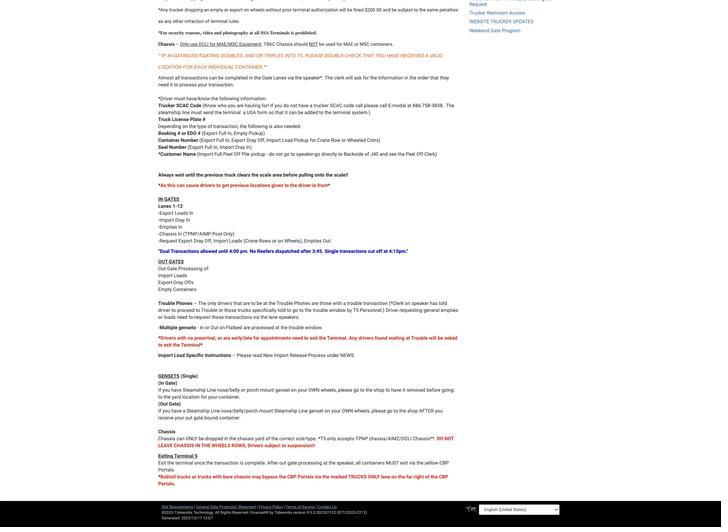 Task type: locate. For each thing, give the bounding box(es) containing it.
genset right porch
[[275, 388, 290, 393]]

before left going
[[427, 388, 440, 393]]

empty
[[210, 7, 223, 12]]

1 vertical spatial if
[[158, 388, 161, 393]]

– left the please
[[232, 353, 236, 358]]

*customer
[[158, 151, 182, 157]]

1 vertical spatial must
[[191, 110, 202, 115]]

drivers inside * drivers with no prearrival, or are early/late for appointments need to exit the terminal. any drivers found waiting at trouble will be asked to exit the terminal
[[160, 335, 176, 341]]

chassis
[[174, 443, 194, 449]]

added
[[304, 110, 318, 115]]

to inside any trucker dropping an empty or export on wheels without prior terminal authorization will be fined $200.00 and be subject to the same penalties as any other infraction of terminal rules.
[[414, 7, 418, 12]]

trucks
[[238, 308, 251, 313], [177, 474, 191, 480], [198, 474, 211, 480]]

1 horizontal spatial gate
[[288, 460, 297, 466]]

only down containers
[[368, 474, 380, 480]]

1 vertical spatial loads
[[229, 238, 242, 244]]

portals
[[298, 474, 314, 480]]

import load specific instructions – please read new import release process under news.
[[158, 353, 355, 358]]

2 peel from the left
[[406, 151, 415, 157]]

a inside – the only drivers that are to be at the trouble phones are those with a trouble transaction (*clerk on speaker has told driver to proceed to trouble or those trucks specifically told to go to the trouble window by t5 personnel.) driver requesting general empties or loads need to request those transactions via the lane speakers.
[[343, 301, 346, 306]]

1 horizontal spatial lane
[[381, 474, 390, 480]]

accepts
[[337, 436, 354, 442]]

generated:
[[162, 516, 180, 521]]

1 peel from the left
[[223, 151, 233, 157]]

0 vertical spatial wheels,
[[321, 388, 337, 393]]

nose/belly/porch
[[221, 408, 258, 414]]

1 horizontal spatial drivers
[[248, 443, 263, 449]]

gate inside 'out gates out gate processing of: import loads export dray offs empty containers'
[[167, 266, 177, 272]]

container.**
[[235, 65, 267, 70]]

no
[[188, 335, 193, 341]]

2 horizontal spatial –
[[232, 353, 236, 358]]

0 horizontal spatial own
[[308, 388, 320, 393]]

single
[[325, 249, 338, 254]]

off, inside -export loads in -import dray in -empties in -chassis in (tpnp/aimp pool only) -request export dray off, import loads (crane rows or on wheels), empties out.
[[205, 238, 212, 244]]

need down proceed
[[177, 315, 187, 320]]

1 horizontal spatial drivers
[[218, 301, 232, 306]]

0 horizontal spatial with
[[177, 335, 186, 341]]

or up prearrival, on the left of page
[[205, 325, 209, 331]]

0 vertical spatial only
[[207, 301, 216, 306]]

only up chassis
[[186, 436, 197, 442]]

scac up the line at the left
[[176, 103, 189, 108]]

pickup
[[294, 137, 309, 143]]

at right processing
[[323, 460, 328, 466]]

must right *driver
[[174, 96, 185, 101]]

0 vertical spatial the
[[325, 75, 333, 81]]

gates inside in gates lanes 1-12
[[164, 197, 179, 202]]

it inside (know who you are hauling for! if you do not have a trucker scac code call please call e-modal at 866 758-3838.  the steamship line must send the terminal  a uiia form so that it can be added to the terminal system.) truck license plate # depending on the type of transaction, the following is also needed: booking # or edo # (export full in, empty pickup) container number (export full in, export dray off, import load pickup for crane row or wheeled cntrs) seal number (export full in, import dray in) *customer name (import full peel off pile pickup - do not go to speaker-go directly to backside of j40 and see the peel off clerk)
[[285, 110, 288, 115]]

terminal left once
[[175, 460, 193, 466]]

1 horizontal spatial do
[[283, 103, 289, 108]]

terminal down chassis
[[174, 454, 194, 459]]

2 vertical spatial is
[[240, 460, 243, 466]]

loads up offs
[[174, 273, 187, 278]]

dropped
[[205, 436, 223, 442]]

2 horizontal spatial that
[[430, 75, 439, 81]]

lanes inside in gates lanes 1-12
[[158, 203, 171, 209]]

1 vertical spatial before
[[427, 388, 440, 393]]

only
[[186, 436, 197, 442], [368, 474, 380, 480]]

0 horizontal spatial phones
[[176, 301, 193, 306]]

area
[[272, 172, 282, 178]]

be up the
[[199, 436, 204, 442]]

2 | from the left
[[257, 505, 258, 510]]

(crane
[[244, 238, 258, 244]]

empty inside (know who you are hauling for! if you do not have a trucker scac code call please call e-modal at 866 758-3838.  the steamship line must send the terminal  a uiia form so that it can be added to the terminal system.) truck license plate # depending on the type of transaction, the following is also needed: booking # or edo # (export full in, empty pickup) container number (export full in, export dray off, import load pickup for crane row or wheeled cntrs) seal number (export full in, import dray in) *customer name (import full peel off pile pickup - do not go to speaker-go directly to backside of j40 and see the peel off clerk)
[[234, 131, 247, 136]]

photography
[[223, 30, 248, 35]]

1 vertical spatial yard
[[255, 436, 264, 442]]

only)
[[223, 231, 235, 237]]

0 horizontal spatial trucker
[[158, 103, 175, 108]]

trouble up t5
[[347, 301, 362, 306]]

to inside 'almost all transactions can be completed in the gate lanes via the speaker*. the clerk will ask for the information in the order that they need it to process your transaction.'
[[174, 82, 178, 87]]

1 horizontal spatial previous
[[230, 183, 249, 188]]

can up needed:
[[289, 110, 297, 115]]

need inside 'almost all transactions can be completed in the gate lanes via the speaker*. the clerk will ask for the information in the order that they need it to process your transaction.'
[[158, 82, 169, 87]]

number up *customer at left top
[[169, 144, 186, 150]]

lanes left 1-
[[158, 203, 171, 209]]

out inside gensets (single) (in gate) if you have steamship line nose/belly or porch mount genset on your own wheels, please go to the shop to have it removed before going to the yard location for your container. (out gate) if you have a steamship line nose/belly/porch mount steamship line genset on your own wheels, please go to the shop after you receive your out gate bound container.
[[185, 415, 192, 421]]

pulling
[[299, 172, 314, 178]]

1 horizontal spatial peel
[[406, 151, 415, 157]]

1 scac from the left
[[176, 103, 189, 108]]

chassis left may on the bottom left of the page
[[234, 474, 251, 480]]

via down the **if in-gating/outgating doubles, and or triples into t5, please double-check that you have received a valid location for each individual container.**
[[288, 75, 294, 81]]

gate inside gensets (single) (in gate) if you have steamship line nose/belly or porch mount genset on your own wheels, please go to the shop to have it removed before going to the yard location for your container. (out gate) if you have a steamship line nose/belly/porch mount steamship line genset on your own wheels, please go to the shop after you receive your out gate bound container.
[[194, 415, 203, 421]]

chassis inside the chassis chassis can only be dropped in the chassis yard of the correct size/type. *t5 only accepts tpnp chassis/aimz/dcli chassis**.
[[237, 436, 254, 442]]

and inside any trucker dropping an empty or export on wheels without prior terminal authorization will be fined $200.00 and be subject to the same penalties as any other infraction of terminal rules.
[[383, 7, 390, 12]]

4 | from the left
[[316, 505, 317, 510]]

must up plate
[[191, 110, 202, 115]]

lanes down triples
[[273, 75, 286, 81]]

reefers
[[257, 249, 274, 254]]

all
[[215, 511, 219, 515]]

terminal down the code
[[333, 110, 350, 115]]

0 horizontal spatial all
[[175, 75, 180, 81]]

1 vertical spatial lane
[[381, 474, 390, 480]]

2 vertical spatial that
[[233, 301, 242, 306]]

1 horizontal spatial trouble
[[313, 308, 328, 313]]

1 horizontal spatial it
[[285, 110, 288, 115]]

by inside – the only drivers that are to be at the trouble phones are those with a trouble transaction (*clerk on speaker has told driver to proceed to trouble or those trucks specifically told to go to the trouble window by t5 personnel.) driver requesting general empties or loads need to request those transactions via the lane speakers.
[[347, 308, 352, 313]]

any
[[164, 19, 172, 24]]

request inside truck driver trainee (passenger) request trucker restroom access website trucker updates weekend gate program
[[470, 1, 487, 7]]

0 horizontal spatial a
[[183, 408, 185, 414]]

that inside (know who you are hauling for! if you do not have a trucker scac code call please call e-modal at 866 758-3838.  the steamship line must send the terminal  a uiia form so that it can be added to the terminal system.) truck license plate # depending on the type of transaction, the following is also needed: booking # or edo # (export full in, empty pickup) container number (export full in, export dray off, import load pickup for crane row or wheeled cntrs) seal number (export full in, import dray in) *customer name (import full peel off pile pickup - do not go to speaker-go directly to backside of j40 and see the peel off clerk)
[[275, 110, 284, 115]]

request
[[194, 315, 210, 320]]

trouble right waiting
[[411, 335, 428, 341]]

cbp
[[439, 460, 449, 466], [287, 474, 297, 480], [439, 474, 448, 480]]

0 horizontal spatial trouble
[[289, 325, 304, 331]]

and
[[245, 53, 255, 58]]

1 vertical spatial told
[[278, 308, 286, 313]]

via inside – the only drivers that are to be at the trouble phones are those with a trouble transaction (*clerk on speaker has told driver to proceed to trouble or those trucks specifically told to go to the trouble window by t5 personnel.) driver requesting general empties or loads need to request those transactions via the lane speakers.
[[253, 315, 259, 320]]

in inside in gates lanes 1-12
[[158, 197, 163, 202]]

following inside *driver must have/know the following information: trucker scac code
[[219, 96, 239, 101]]

2 scac from the left
[[330, 103, 342, 108]]

as
[[158, 19, 163, 24]]

(import
[[197, 151, 213, 157]]

a up added
[[310, 103, 312, 108]]

your inside 'almost all transactions can be completed in the gate lanes via the speaker*. the clerk will ask for the information in the order that they need it to process your transaction.'
[[198, 82, 207, 87]]

request inside -export loads in -import dray in -empties in -chassis in (tpnp/aimp pool only) -request export dray off, import loads (crane rows or on wheels), empties out.
[[160, 238, 177, 244]]

need inside * drivers with no prearrival, or are early/late for appointments need to exit the terminal. any drivers found waiting at trouble will be asked to exit the terminal
[[292, 335, 303, 341]]

1 vertical spatial a
[[343, 301, 346, 306]]

data
[[210, 505, 218, 510]]

in up wheels
[[224, 436, 228, 442]]

0 horizontal spatial not
[[276, 151, 283, 157]]

1 horizontal spatial any
[[349, 335, 357, 341]]

| left general
[[194, 505, 195, 510]]

out.
[[323, 238, 332, 244]]

1 vertical spatial –
[[194, 301, 197, 306]]

2 vertical spatial loads
[[174, 273, 187, 278]]

1 horizontal spatial lanes
[[273, 75, 286, 81]]

terminals
[[270, 30, 290, 35]]

1 vertical spatial is
[[269, 124, 273, 129]]

transaction.
[[208, 82, 234, 87]]

for right dcli at the left of the page
[[210, 42, 216, 47]]

scac inside *driver must have/know the following information: trucker scac code
[[176, 103, 189, 108]]

758-
[[422, 103, 432, 108]]

do right pickup
[[269, 151, 275, 157]]

almost
[[158, 75, 174, 81]]

not up area
[[276, 151, 283, 157]]

do right for!
[[283, 103, 289, 108]]

0 vertical spatial that
[[430, 75, 439, 81]]

load left pickup
[[282, 137, 293, 143]]

0 horizontal spatial genset
[[275, 388, 290, 393]]

be inside – the only drivers that are to be at the trouble phones are those with a trouble transaction (*clerk on speaker has told driver to proceed to trouble or those trucks specifically told to go to the trouble window by t5 personnel.) driver requesting general empties or loads need to request those transactions via the lane speakers.
[[257, 301, 262, 306]]

0 horizontal spatial trucker
[[169, 7, 184, 12]]

1 vertical spatial shop
[[407, 408, 418, 414]]

trucker inside truck driver trainee (passenger) request trucker restroom access website trucker updates weekend gate program
[[470, 10, 486, 16]]

for inside (know who you are hauling for! if you do not have a trucker scac code call please call e-modal at 866 758-3838.  the steamship line must send the terminal  a uiia form so that it can be added to the terminal system.) truck license plate # depending on the type of transaction, the following is also needed: booking # or edo # (export full in, empty pickup) container number (export full in, export dray off, import load pickup for crane row or wheeled cntrs) seal number (export full in, import dray in) *customer name (import full peel off pile pickup - do not go to speaker-go directly to backside of j40 and see the peel off clerk)
[[310, 137, 316, 143]]

transaction,
[[213, 124, 239, 129]]

those right request
[[212, 315, 224, 320]]

it left removed
[[403, 388, 405, 393]]

0 vertical spatial before
[[283, 172, 297, 178]]

transactions inside – the only drivers that are to be at the trouble phones are those with a trouble transaction (*clerk on speaker has told driver to proceed to trouble or those trucks specifically told to go to the trouble window by t5 personnel.) driver requesting general empties or loads need to request those transactions via the lane speakers.
[[225, 315, 252, 320]]

if right for!
[[270, 103, 273, 108]]

is inside (know who you are hauling for! if you do not have a trucker scac code call please call e-modal at 866 758-3838.  the steamship line must send the terminal  a uiia form so that it can be added to the terminal system.) truck license plate # depending on the type of transaction, the following is also needed: booking # or edo # (export full in, empty pickup) container number (export full in, export dray off, import load pickup for crane row or wheeled cntrs) seal number (export full in, import dray in) *customer name (import full peel off pile pickup - do not go to speaker-go directly to backside of j40 and see the peel off clerk)
[[269, 124, 273, 129]]

at inside * drivers with no prearrival, or are early/late for appointments need to exit the terminal. any drivers found waiting at trouble will be asked to exit the terminal
[[406, 335, 410, 341]]

loads down 12
[[175, 210, 188, 216]]

1 horizontal spatial shop
[[407, 408, 418, 414]]

1 vertical spatial driver
[[158, 308, 170, 313]]

–
[[176, 42, 179, 47], [194, 301, 197, 306], [232, 353, 236, 358]]

those up window
[[320, 301, 332, 306]]

backside
[[344, 151, 363, 157]]

drivers inside * drivers with no prearrival, or are early/late for appointments need to exit the terminal. any drivers found waiting at trouble will be asked to exit the terminal
[[359, 335, 374, 341]]

you down (in
[[162, 388, 170, 393]]

go inside – the only drivers that are to be at the trouble phones are those with a trouble transaction (*clerk on speaker has told driver to proceed to trouble or those trucks specifically told to go to the trouble window by t5 personnel.) driver requesting general empties or loads need to request those transactions via the lane speakers.
[[293, 308, 298, 313]]

found
[[375, 335, 388, 341]]

1 vertical spatial chassis
[[234, 474, 251, 480]]

off, up allowed
[[205, 238, 212, 244]]

the inside *driver must have/know the following information: trucker scac code
[[211, 96, 218, 101]]

import
[[266, 137, 281, 143], [220, 144, 234, 150], [160, 217, 174, 223], [213, 238, 228, 244], [158, 273, 173, 278], [158, 353, 173, 358], [274, 353, 289, 358]]

out inside exiting terminal 5 exit the terminal once the transaction is complete. after out gate processing at the speaker, all containers must exit via the yellow cbp portals. * bobtail trucks or trucks with bare chassis may bypass the cbp portals via the marked trucks only lane on the far right of the cbp portals.
[[279, 460, 286, 466]]

see
[[389, 151, 397, 157]]

requirements
[[169, 505, 193, 510]]

0 vertical spatial subject
[[398, 7, 413, 12]]

contact us link
[[318, 505, 337, 510]]

trucker up added
[[314, 103, 329, 108]]

a
[[310, 103, 312, 108], [343, 301, 346, 306], [183, 408, 185, 414]]

processed
[[251, 325, 274, 331]]

go
[[284, 151, 289, 157], [315, 151, 320, 157], [293, 308, 298, 313], [353, 388, 359, 393], [387, 408, 393, 414]]

mae/msc
[[217, 42, 238, 47]]

gate inside exiting terminal 5 exit the terminal once the transaction is complete. after out gate processing at the speaker, all containers must exit via the yellow cbp portals. * bobtail trucks or trucks with bare chassis may bypass the cbp portals via the marked trucks only lane on the far right of the cbp portals.
[[288, 460, 297, 466]]

instructions
[[205, 353, 231, 358]]

1 vertical spatial (export
[[199, 137, 215, 143]]

transaction inside exiting terminal 5 exit the terminal once the transaction is complete. after out gate processing at the speaker, all containers must exit via the yellow cbp portals. * bobtail trucks or trucks with bare chassis may bypass the cbp portals via the marked trucks only lane on the far right of the cbp portals.
[[214, 460, 239, 466]]

trucks down once
[[198, 474, 211, 480]]

before
[[283, 172, 297, 178], [427, 388, 440, 393]]

1 vertical spatial that
[[275, 110, 284, 115]]

0 horizontal spatial empty
[[158, 287, 172, 292]]

it right so
[[285, 110, 288, 115]]

– inside – the only drivers that are to be at the trouble phones are those with a trouble transaction (*clerk on speaker has told driver to proceed to trouble or those trucks specifically told to go to the trouble window by t5 personnel.) driver requesting general empties or loads need to request those transactions via the lane speakers.
[[194, 301, 197, 306]]

1 vertical spatial drivers
[[218, 301, 232, 306]]

1 vertical spatial subject
[[264, 443, 281, 449]]

0 horizontal spatial drivers
[[200, 183, 215, 188]]

drivers inside do not leave chassis in the wheels rows, drivers subject to suspension!!
[[248, 443, 263, 449]]

1 horizontal spatial driver
[[298, 183, 311, 188]]

before inside gensets (single) (in gate) if you have steamship line nose/belly or porch mount genset on your own wheels, please go to the shop to have it removed before going to the yard location for your container. (out gate) if you have a steamship line nose/belly/porch mount steamship line genset on your own wheels, please go to the shop after you receive your out gate bound container.
[[427, 388, 440, 393]]

your
[[198, 82, 207, 87], [298, 388, 307, 393], [208, 395, 217, 400], [331, 408, 341, 414], [175, 415, 184, 421]]

scac inside (know who you are hauling for! if you do not have a trucker scac code call please call e-modal at 866 758-3838.  the steamship line must send the terminal  a uiia form so that it can be added to the terminal system.) truck license plate # depending on the type of transaction, the following is also needed: booking # or edo # (export full in, empty pickup) container number (export full in, export dray off, import load pickup for crane row or wheeled cntrs) seal number (export full in, import dray in) *customer name (import full peel off pile pickup - do not go to speaker-go directly to backside of j40 and see the peel off clerk)
[[330, 103, 342, 108]]

2 horizontal spatial need
[[292, 335, 303, 341]]

always wait until the previous truck clears the scale area before pulling onto the scale!!
[[158, 172, 348, 178]]

0 horizontal spatial exit
[[164, 342, 172, 348]]

0 vertical spatial trouble
[[347, 301, 362, 306]]

export down out
[[158, 280, 172, 285]]

* up 'as'
[[158, 7, 160, 12]]

0 vertical spatial any
[[160, 7, 168, 12]]

(export up (import
[[199, 137, 215, 143]]

following up pickup)
[[248, 124, 268, 129]]

2 vertical spatial in,
[[213, 144, 218, 150]]

at left 866
[[407, 103, 411, 108]]

at inside – the only drivers that are to be at the trouble phones are those with a trouble transaction (*clerk on speaker has told driver to proceed to trouble or those trucks specifically told to go to the trouble window by t5 personnel.) driver requesting general empties or loads need to request those transactions via the lane speakers.
[[263, 301, 267, 306]]

2 horizontal spatial with
[[333, 301, 342, 306]]

must
[[386, 460, 399, 466]]

are
[[237, 103, 244, 108], [243, 301, 250, 306], [311, 301, 318, 306], [243, 325, 250, 331], [223, 335, 230, 341]]

1 horizontal spatial empties
[[304, 238, 322, 244]]

or inside gensets (single) (in gate) if you have steamship line nose/belly or porch mount genset on your own wheels, please go to the shop to have it removed before going to the yard location for your container. (out gate) if you have a steamship line nose/belly/porch mount steamship line genset on your own wheels, please go to the shop after you receive your out gate bound container.
[[241, 388, 245, 393]]

call
[[355, 103, 363, 108], [380, 103, 387, 108]]

trouble
[[158, 301, 175, 306], [277, 301, 293, 306], [201, 308, 217, 313], [411, 335, 428, 341]]

0 vertical spatial out
[[158, 266, 166, 272]]

dray down the (tpnp/aimp
[[194, 238, 203, 244]]

load left the specific
[[174, 353, 185, 358]]

scac left the code
[[330, 103, 342, 108]]

1 vertical spatial container.
[[219, 415, 240, 421]]

1 vertical spatial wheels,
[[354, 408, 370, 414]]

or right mae
[[354, 42, 359, 47]]

the left clerk
[[325, 75, 333, 81]]

after
[[419, 408, 434, 414]]

those
[[320, 301, 332, 306], [224, 308, 236, 313], [212, 315, 224, 320]]

0 horizontal spatial out
[[158, 266, 166, 272]]

0 vertical spatial out
[[185, 415, 192, 421]]

by inside site requirements | general data protection statement | privacy policy | terms of service | contact us ©2023 tideworks technology. all rights reserved. forecast® by tideworks version 9.5.0.202307122 (07122023-2212) generated: 2023/10/17 13:07
[[269, 511, 273, 515]]

exiting terminal 5 exit the terminal once the transaction is complete. after out gate processing at the speaker, all containers must exit via the yellow cbp portals. * bobtail trucks or trucks with bare chassis may bypass the cbp portals via the marked trucks only lane on the far right of the cbp portals.
[[158, 454, 449, 487]]

until right wait
[[185, 172, 195, 178]]

import down pool
[[213, 238, 228, 244]]

gate
[[194, 415, 203, 421], [288, 460, 297, 466]]

0 horizontal spatial driver
[[158, 308, 170, 313]]

dray down 12
[[175, 217, 185, 223]]

will
[[339, 7, 346, 12], [346, 75, 353, 81], [429, 335, 437, 341]]

are down 'flatbed'
[[223, 335, 230, 341]]

2 horizontal spatial the
[[446, 103, 454, 108]]

0 horizontal spatial not
[[309, 42, 318, 47]]

2 vertical spatial and
[[380, 151, 388, 157]]

driver inside – the only drivers that are to be at the trouble phones are those with a trouble transaction (*clerk on speaker has told driver to proceed to trouble or those trucks specifically told to go to the trouble window by t5 personnel.) driver requesting general empties or loads need to request those transactions via the lane speakers.
[[158, 308, 170, 313]]

steamship
[[158, 110, 181, 115]]

all right speaker,
[[356, 460, 361, 466]]

3 | from the left
[[284, 505, 285, 510]]

0 horizontal spatial only
[[207, 301, 216, 306]]

gate) right '(out'
[[169, 401, 181, 407]]

line up bound
[[211, 408, 220, 414]]

out down location
[[185, 415, 192, 421]]

1 call from the left
[[355, 103, 363, 108]]

after
[[267, 460, 278, 466]]

window.
[[305, 325, 323, 331]]

can inside (know who you are hauling for! if you do not have a trucker scac code call please call e-modal at 866 758-3838.  the steamship line must send the terminal  a uiia form so that it can be added to the terminal system.) truck license plate # depending on the type of transaction, the following is also needed: booking # or edo # (export full in, empty pickup) container number (export full in, export dray off, import load pickup for crane row or wheeled cntrs) seal number (export full in, import dray in) *customer name (import full peel off pile pickup - do not go to speaker-go directly to backside of j40 and see the peel off clerk)
[[289, 110, 297, 115]]

trouble up request
[[201, 308, 217, 313]]

statement
[[238, 505, 256, 510]]

are left the hauling
[[237, 103, 244, 108]]

only inside exiting terminal 5 exit the terminal once the transaction is complete. after out gate processing at the speaker, all containers must exit via the yellow cbp portals. * bobtail trucks or trucks with bare chassis may bypass the cbp portals via the marked trucks only lane on the far right of the cbp portals.
[[368, 474, 380, 480]]

specifically
[[252, 308, 276, 313]]

plate
[[190, 117, 201, 122]]

1 horizontal spatial out
[[211, 325, 218, 331]]

or inside -export loads in -import dray in -empties in -chassis in (tpnp/aimp pool only) -request export dray off, import loads (crane rows or on wheels), empties out.
[[272, 238, 277, 244]]

steamship up the chassis chassis can only be dropped in the chassis yard of the correct size/type. *t5 only accepts tpnp chassis/aimz/dcli chassis**.
[[274, 408, 297, 414]]

at up specifically
[[263, 301, 267, 306]]

0 horizontal spatial out
[[185, 415, 192, 421]]

driver down pulling
[[298, 183, 311, 188]]

not right the do
[[444, 436, 454, 442]]

1 vertical spatial the
[[446, 103, 454, 108]]

2 phones from the left
[[294, 301, 310, 306]]

empty
[[234, 131, 247, 136], [158, 287, 172, 292]]

*driver
[[158, 96, 173, 101]]

2 horizontal spatial gate
[[491, 28, 501, 33]]

that up - multiple gensets - in or out on flatbed are processed at the trouble window.
[[233, 301, 242, 306]]

no
[[250, 249, 256, 254]]

2 vertical spatial those
[[212, 315, 224, 320]]

gate down "container.**"
[[262, 75, 272, 81]]

must inside (know who you are hauling for! if you do not have a trucker scac code call please call e-modal at 866 758-3838.  the steamship line must send the terminal  a uiia form so that it can be added to the terminal system.) truck license plate # depending on the type of transaction, the following is also needed: booking # or edo # (export full in, empty pickup) container number (export full in, export dray off, import load pickup for crane row or wheeled cntrs) seal number (export full in, import dray in) *customer name (import full peel off pile pickup - do not go to speaker-go directly to backside of j40 and see the peel off clerk)
[[191, 110, 202, 115]]

it inside 'almost all transactions can be completed in the gate lanes via the speaker*. the clerk will ask for the information in the order that they need it to process your transaction.'
[[170, 82, 173, 87]]

at inside exiting terminal 5 exit the terminal once the transaction is complete. after out gate processing at the speaker, all containers must exit via the yellow cbp portals. * bobtail trucks or trucks with bare chassis may bypass the cbp portals via the marked trucks only lane on the far right of the cbp portals.
[[323, 460, 328, 466]]

0 vertical spatial lanes
[[273, 75, 286, 81]]

empties up the 3:45.
[[304, 238, 322, 244]]

trucker up the other
[[169, 7, 184, 12]]

all
[[254, 30, 259, 35], [175, 75, 180, 81], [356, 460, 361, 466]]

be up transaction.
[[218, 75, 224, 81]]

0 horizontal spatial only
[[186, 436, 197, 442]]

0 vertical spatial terminal
[[181, 342, 200, 348]]

is left complete.
[[240, 460, 243, 466]]

edo
[[187, 131, 197, 136]]

trouble phones
[[158, 301, 193, 306]]

of left correct
[[266, 436, 270, 442]]

1 horizontal spatial off
[[416, 151, 423, 157]]

1 vertical spatial only
[[368, 474, 380, 480]]

(out
[[158, 401, 168, 407]]

5
[[195, 454, 198, 459]]

trucker inside any trucker dropping an empty or export on wheels without prior terminal authorization will be fined $200.00 and be subject to the same penalties as any other infraction of terminal rules.
[[169, 7, 184, 12]]

0 vertical spatial lane
[[269, 315, 278, 320]]

1 horizontal spatial trucker
[[314, 103, 329, 108]]

transactions up process
[[181, 75, 208, 81]]

1 horizontal spatial trucks
[[198, 474, 211, 480]]

export up pile
[[231, 137, 245, 143]]

mount right 'nose/belly/porch'
[[259, 408, 273, 414]]

1 vertical spatial gates
[[169, 259, 184, 265]]

modal
[[392, 103, 406, 108]]

for!
[[262, 103, 269, 108]]

steamship up location
[[183, 388, 206, 393]]

you right after
[[435, 408, 443, 414]]

to
[[414, 7, 418, 12], [174, 82, 178, 87], [319, 110, 323, 115], [291, 151, 295, 157], [338, 151, 343, 157], [216, 183, 221, 188], [285, 183, 289, 188], [251, 301, 255, 306], [172, 308, 176, 313], [196, 308, 200, 313], [287, 308, 291, 313], [299, 308, 304, 313], [189, 315, 193, 320], [304, 335, 309, 341], [158, 342, 163, 348], [360, 388, 364, 393], [386, 388, 390, 393], [158, 395, 163, 400], [394, 408, 398, 414], [282, 443, 286, 449]]

window
[[329, 308, 346, 313]]

must
[[174, 96, 185, 101], [191, 110, 202, 115]]

following inside (know who you are hauling for! if you do not have a trucker scac code call please call e-modal at 866 758-3838.  the steamship line must send the terminal  a uiia form so that it can be added to the terminal system.) truck license plate # depending on the type of transaction, the following is also needed: booking # or edo # (export full in, empty pickup) container number (export full in, export dray off, import load pickup for crane row or wheeled cntrs) seal number (export full in, import dray in) *customer name (import full peel off pile pickup - do not go to speaker-go directly to backside of j40 and see the peel off clerk)
[[248, 124, 268, 129]]

transaction up bare
[[214, 460, 239, 466]]

have inside (know who you are hauling for! if you do not have a trucker scac code call please call e-modal at 866 758-3838.  the steamship line must send the terminal  a uiia form so that it can be added to the terminal system.) truck license plate # depending on the type of transaction, the following is also needed: booking # or edo # (export full in, empty pickup) container number (export full in, export dray off, import load pickup for crane row or wheeled cntrs) seal number (export full in, import dray in) *customer name (import full peel off pile pickup - do not go to speaker-go directly to backside of j40 and see the peel off clerk)
[[298, 103, 309, 108]]

truck
[[224, 172, 236, 178]]

trucker inside (know who you are hauling for! if you do not have a trucker scac code call please call e-modal at 866 758-3838.  the steamship line must send the terminal  a uiia form so that it can be added to the terminal system.) truck license plate # depending on the type of transaction, the following is also needed: booking # or edo # (export full in, empty pickup) container number (export full in, export dray off, import load pickup for crane row or wheeled cntrs) seal number (export full in, import dray in) *customer name (import full peel off pile pickup - do not go to speaker-go directly to backside of j40 and see the peel off clerk)
[[314, 103, 329, 108]]

1 phones from the left
[[176, 301, 193, 306]]

1 horizontal spatial #
[[198, 131, 201, 136]]

portals. up bobtail
[[158, 467, 175, 473]]

on inside (know who you are hauling for! if you do not have a trucker scac code call please call e-modal at 866 758-3838.  the steamship line must send the terminal  a uiia form so that it can be added to the terminal system.) truck license plate # depending on the type of transaction, the following is also needed: booking # or edo # (export full in, empty pickup) container number (export full in, export dray off, import load pickup for crane row or wheeled cntrs) seal number (export full in, import dray in) *customer name (import full peel off pile pickup - do not go to speaker-go directly to backside of j40 and see the peel off clerk)
[[182, 124, 188, 129]]

peel right 'see'
[[406, 151, 415, 157]]

be
[[347, 7, 352, 12], [392, 7, 397, 12], [319, 42, 324, 47], [218, 75, 224, 81], [298, 110, 303, 115], [257, 301, 262, 306], [438, 335, 443, 341], [199, 436, 204, 442]]

line left nose/belly
[[207, 388, 216, 393]]

for down the processed
[[253, 335, 260, 341]]

it
[[170, 82, 173, 87], [285, 110, 288, 115], [403, 388, 405, 393]]

any trucker dropping an empty or export on wheels without prior terminal authorization will be fined $200.00 and be subject to the same penalties as any other infraction of terminal rules.
[[158, 7, 458, 24]]

drivers inside – the only drivers that are to be at the trouble phones are those with a trouble transaction (*clerk on speaker has told driver to proceed to trouble or those trucks specifically told to go to the trouble window by t5 personnel.) driver requesting general empties or loads need to request those transactions via the lane speakers.
[[218, 301, 232, 306]]

containers.
[[371, 42, 394, 47]]

of inside exiting terminal 5 exit the terminal once the transaction is complete. after out gate processing at the speaker, all containers must exit via the yellow cbp portals. * bobtail trucks or trucks with bare chassis may bypass the cbp portals via the marked trucks only lane on the far right of the cbp portals.
[[425, 474, 430, 480]]

processing
[[298, 460, 322, 466]]

0 vertical spatial drivers
[[160, 335, 176, 341]]

chassis/aimz/dcli
[[369, 436, 412, 442]]

it down almost on the top left of page
[[170, 82, 173, 87]]

that left they
[[430, 75, 439, 81]]

load inside (know who you are hauling for! if you do not have a trucker scac code call please call e-modal at 866 758-3838.  the steamship line must send the terminal  a uiia form so that it can be added to the terminal system.) truck license plate # depending on the type of transaction, the following is also needed: booking # or edo # (export full in, empty pickup) container number (export full in, export dray off, import load pickup for crane row or wheeled cntrs) seal number (export full in, import dray in) *customer name (import full peel off pile pickup - do not go to speaker-go directly to backside of j40 and see the peel off clerk)
[[282, 137, 293, 143]]

license
[[172, 117, 189, 122]]

0 vertical spatial container.
[[219, 395, 240, 400]]

12
[[177, 203, 183, 209]]

(in
[[158, 381, 164, 386]]

1 horizontal spatial need
[[177, 315, 187, 320]]

0 horizontal spatial following
[[219, 96, 239, 101]]

out right after
[[279, 460, 286, 466]]

requesting
[[400, 308, 422, 313]]

with left bare
[[213, 474, 222, 480]]

0 vertical spatial empties
[[160, 224, 177, 230]]

terminal inside exiting terminal 5 exit the terminal once the transaction is complete. after out gate processing at the speaker, all containers must exit via the yellow cbp portals. * bobtail trucks or trucks with bare chassis may bypass the cbp portals via the marked trucks only lane on the far right of the cbp portals.
[[174, 454, 194, 459]]

0 vertical spatial trucker
[[470, 10, 486, 16]]

0 vertical spatial empty
[[234, 131, 247, 136]]

of inside any trucker dropping an empty or export on wheels without prior terminal authorization will be fined $200.00 and be subject to the same penalties as any other infraction of terminal rules.
[[205, 19, 209, 24]]

the inside 'almost all transactions can be completed in the gate lanes via the speaker*. the clerk will ask for the information in the order that they need it to process your transaction.'
[[325, 75, 333, 81]]

0 vertical spatial portals.
[[158, 467, 175, 473]]

2 vertical spatial a
[[183, 408, 185, 414]]

in left the
[[195, 443, 200, 449]]

gates inside 'out gates out gate processing of: import loads export dray offs empty containers'
[[169, 259, 184, 265]]



Task type: vqa. For each thing, say whether or not it's contained in the screenshot.
fees
no



Task type: describe. For each thing, give the bounding box(es) containing it.
general
[[424, 308, 440, 313]]

cbp left portals
[[287, 474, 297, 480]]

gates for 1-
[[164, 197, 179, 202]]

going
[[442, 388, 454, 393]]

of inside site requirements | general data protection statement | privacy policy | terms of service | contact us ©2023 tideworks technology. all rights reserved. forecast® by tideworks version 9.5.0.202307122 (07122023-2212) generated: 2023/10/17 13:07
[[298, 505, 301, 510]]

must inside *driver must have/know the following information: trucker scac code
[[174, 96, 185, 101]]

0 vertical spatial those
[[320, 301, 332, 306]]

please
[[237, 353, 251, 358]]

1 vertical spatial mount
[[259, 408, 273, 414]]

* down prearrival, on the left of page
[[200, 342, 203, 348]]

1 portals. from the top
[[158, 467, 175, 473]]

**if
[[158, 53, 166, 58]]

version
[[293, 511, 306, 515]]

1 vertical spatial not
[[276, 151, 283, 157]]

ssa
[[260, 30, 269, 35]]

for left mae
[[336, 42, 342, 47]]

import up 'gensets'
[[158, 353, 173, 358]]

* as this can cause drivers to get previous locations given to the driver in front *
[[158, 183, 330, 188]]

for inside 'almost all transactions can be completed in the gate lanes via the speaker*. the clerk will ask for the information in the order that they need it to process your transaction.'
[[363, 75, 369, 81]]

prohibited.
[[295, 30, 317, 35]]

proceed
[[177, 308, 195, 313]]

"dual transactions allowed until 4:00 pm. no reefers dispatched after 3:45. single transactions cut off at 4:15pm."
[[158, 249, 408, 254]]

chassis up the leave
[[158, 436, 175, 442]]

are up window.
[[311, 301, 318, 306]]

yard inside gensets (single) (in gate) if you have steamship line nose/belly or porch mount genset on your own wheels, please go to the shop to have it removed before going to the yard location for your container. (out gate) if you have a steamship line nose/belly/porch mount steamship line genset on your own wheels, please go to the shop after you receive your out gate bound container.
[[172, 395, 181, 400]]

export down 1-
[[160, 210, 174, 216]]

all inside exiting terminal 5 exit the terminal once the transaction is complete. after out gate processing at the speaker, all containers must exit via the yellow cbp portals. * bobtail trucks or trucks with bare chassis may bypass the cbp portals via the marked trucks only lane on the far right of the cbp portals.
[[356, 460, 361, 466]]

dray up the in)
[[247, 137, 256, 143]]

under
[[327, 353, 339, 358]]

on inside – the only drivers that are to be at the trouble phones are those with a trouble transaction (*clerk on speaker has told driver to proceed to trouble or those trucks specifically told to go to the trouble window by t5 personnel.) driver requesting general empties or loads need to request those transactions via the lane speakers.
[[405, 301, 410, 306]]

early/late
[[231, 335, 252, 341]]

import down also
[[266, 137, 281, 143]]

dropping
[[185, 7, 203, 12]]

wheeled
[[347, 137, 366, 143]]

that inside – the only drivers that are to be at the trouble phones are those with a trouble transaction (*clerk on speaker has told driver to proceed to trouble or those trucks specifically told to go to the trouble window by t5 personnel.) driver requesting general empties or loads need to request those transactions via the lane speakers.
[[233, 301, 242, 306]]

chassis inside -export loads in -import dray in -empties in -chassis in (tpnp/aimp pool only) -request export dray off, import loads (crane rows or on wheels), empties out.
[[160, 231, 177, 237]]

chassis chassis can only be dropped in the chassis yard of the correct size/type. *t5 only accepts tpnp chassis/aimz/dcli chassis**.
[[158, 429, 437, 442]]

1 vertical spatial exit
[[164, 342, 172, 348]]

©2023 tideworks
[[162, 511, 192, 515]]

phones inside – the only drivers that are to be at the trouble phones are those with a trouble transaction (*clerk on speaker has told driver to proceed to trouble or those trucks specifically told to go to the trouble window by t5 personnel.) driver requesting general empties or loads need to request those transactions via the lane speakers.
[[294, 301, 310, 306]]

are up - multiple gensets - in or out on flatbed are processed at the trouble window.
[[243, 301, 250, 306]]

0 horizontal spatial told
[[278, 308, 286, 313]]

penalties
[[439, 7, 458, 12]]

has
[[430, 301, 438, 306]]

speaker,
[[337, 460, 355, 466]]

gate inside truck driver trainee (passenger) request trucker restroom access website trucker updates weekend gate program
[[491, 28, 501, 33]]

be left the used
[[319, 42, 324, 47]]

1 vertical spatial trouble
[[313, 308, 328, 313]]

loads inside 'out gates out gate processing of: import loads export dray offs empty containers'
[[174, 273, 187, 278]]

be inside * drivers with no prearrival, or are early/late for appointments need to exit the terminal. any drivers found waiting at trouble will be asked to exit the terminal
[[438, 335, 443, 341]]

0 vertical spatial do
[[283, 103, 289, 108]]

of left j40
[[365, 151, 369, 157]]

only inside the chassis chassis can only be dropped in the chassis yard of the correct size/type. *t5 only accepts tpnp chassis/aimz/dcli chassis**.
[[186, 436, 197, 442]]

leave
[[158, 443, 173, 449]]

1 vertical spatial gate)
[[169, 401, 181, 407]]

0 horizontal spatial those
[[212, 315, 224, 320]]

1 vertical spatial empties
[[304, 238, 322, 244]]

2 horizontal spatial is
[[291, 30, 294, 35]]

website
[[470, 19, 489, 24]]

bypass
[[262, 474, 278, 480]]

almost all transactions can be completed in the gate lanes via the speaker*. the clerk will ask for the information in the order that they need it to process your transaction.
[[158, 75, 449, 87]]

– for the
[[194, 301, 197, 306]]

1 vertical spatial in,
[[225, 137, 230, 143]]

trucker inside *driver must have/know the following information: trucker scac code
[[158, 103, 175, 108]]

terminal inside exiting terminal 5 exit the terminal once the transaction is complete. after out gate processing at the speaker, all containers must exit via the yellow cbp portals. * bobtail trucks or trucks with bare chassis may bypass the cbp portals via the marked trucks only lane on the far right of the cbp portals.
[[175, 460, 193, 466]]

an
[[204, 7, 209, 12]]

or left loads
[[158, 315, 163, 320]]

of right type
[[208, 124, 212, 129]]

line up the chassis chassis can only be dropped in the chassis yard of the correct size/type. *t5 only accepts tpnp chassis/aimz/dcli chassis**.
[[299, 408, 308, 414]]

0 vertical spatial gate)
[[165, 381, 177, 386]]

technology.
[[193, 511, 214, 515]]

you up receive
[[162, 408, 170, 414]]

0 vertical spatial drivers
[[200, 183, 215, 188]]

for
[[183, 65, 193, 70]]

in left front
[[312, 183, 316, 188]]

be left the fined
[[347, 7, 352, 12]]

only inside – the only drivers that are to be at the trouble phones are those with a trouble transaction (*clerk on speaker has told driver to proceed to trouble or those trucks specifically told to go to the trouble window by t5 personnel.) driver requesting general empties or loads need to request those transactions via the lane speakers.
[[207, 301, 216, 306]]

0 horizontal spatial trucks
[[177, 474, 191, 480]]

to inside do not leave chassis in the wheels rows, drivers subject to suspension!!
[[282, 443, 286, 449]]

onto
[[315, 172, 325, 178]]

cntrs)
[[367, 137, 380, 143]]

in inside do not leave chassis in the wheels rows, drivers subject to suspension!!
[[195, 443, 200, 449]]

will inside any trucker dropping an empty or export on wheels without prior terminal authorization will be fined $200.00 and be subject to the same penalties as any other infraction of terminal rules.
[[339, 7, 346, 12]]

1 horizontal spatial not
[[290, 103, 297, 108]]

be inside (know who you are hauling for! if you do not have a trucker scac code call please call e-modal at 866 758-3838.  the steamship line must send the terminal  a uiia form so that it can be added to the terminal system.) truck license plate # depending on the type of transaction, the following is also needed: booking # or edo # (export full in, empty pickup) container number (export full in, export dray off, import load pickup for crane row or wheeled cntrs) seal number (export full in, import dray in) *customer name (import full peel off pile pickup - do not go to speaker-go directly to backside of j40 and see the peel off clerk)
[[298, 110, 303, 115]]

chassis inside exiting terminal 5 exit the terminal once the transaction is complete. after out gate processing at the speaker, all containers must exit via the yellow cbp portals. * bobtail trucks or trucks with bare chassis may bypass the cbp portals via the marked trucks only lane on the far right of the cbp portals.
[[234, 474, 251, 480]]

forecast®
[[250, 511, 268, 515]]

always
[[158, 172, 174, 178]]

used
[[325, 42, 335, 47]]

1 | from the left
[[194, 505, 195, 510]]

porch
[[247, 388, 259, 393]]

size/type.
[[296, 436, 317, 442]]

* down directly
[[328, 183, 330, 188]]

1 vertical spatial those
[[224, 308, 236, 313]]

on inside exiting terminal 5 exit the terminal once the transaction is complete. after out gate processing at the speaker, all containers must exit via the yellow cbp portals. * bobtail trucks or trucks with bare chassis may bypass the cbp portals via the marked trucks only lane on the far right of the cbp portals.
[[391, 474, 397, 480]]

can right the this
[[177, 183, 185, 188]]

2 vertical spatial –
[[232, 353, 236, 358]]

2 vertical spatial (export
[[188, 144, 203, 150]]

are inside * drivers with no prearrival, or are early/late for appointments need to exit the terminal. any drivers found waiting at trouble will be asked to exit the terminal
[[223, 335, 230, 341]]

0 horizontal spatial until
[[185, 172, 195, 178]]

0 horizontal spatial shop
[[374, 388, 384, 393]]

transaction inside – the only drivers that are to be at the trouble phones are those with a trouble transaction (*clerk on speaker has told driver to proceed to trouble or those trucks specifically told to go to the trouble window by t5 personnel.) driver requesting general empties or loads need to request those transactions via the lane speakers.
[[363, 301, 388, 306]]

is inside exiting terminal 5 exit the terminal once the transaction is complete. after out gate processing at the speaker, all containers must exit via the yellow cbp portals. * bobtail trucks or trucks with bare chassis may bypass the cbp portals via the marked trucks only lane on the far right of the cbp portals.
[[240, 460, 243, 466]]

* inside exiting terminal 5 exit the terminal once the transaction is complete. after out gate processing at the speaker, all containers must exit via the yellow cbp portals. * bobtail trucks or trucks with bare chassis may bypass the cbp portals via the marked trucks only lane on the far right of the cbp portals.
[[158, 474, 160, 480]]

chassis down terminals
[[276, 42, 293, 47]]

0 horizontal spatial #
[[177, 131, 180, 136]]

asked
[[444, 335, 457, 341]]

terminal down who
[[223, 110, 241, 115]]

you right for!
[[275, 103, 282, 108]]

any inside * drivers with no prearrival, or are early/late for appointments need to exit the terminal. any drivers found waiting at trouble will be asked to exit the terminal
[[349, 335, 357, 341]]

cbp right yellow
[[439, 460, 449, 466]]

other
[[173, 19, 183, 24]]

with inside * drivers with no prearrival, or are early/late for appointments need to exit the terminal. any drivers found waiting at trouble will be asked to exit the terminal
[[177, 335, 186, 341]]

terminal right prior on the left top of the page
[[293, 7, 310, 12]]

cbp right right
[[439, 474, 448, 480]]

have up receive
[[171, 408, 182, 414]]

bare
[[223, 474, 233, 480]]

news.
[[340, 353, 355, 358]]

at right off
[[384, 249, 388, 254]]

terminal down empty
[[211, 19, 228, 24]]

0 vertical spatial mount
[[260, 388, 274, 393]]

release
[[290, 353, 307, 358]]

truck
[[158, 117, 171, 122]]

terminal inside * drivers with no prearrival, or are early/late for appointments need to exit the terminal. any drivers found waiting at trouble will be asked to exit the terminal
[[181, 342, 200, 348]]

gating/outgating
[[173, 53, 219, 58]]

2 vertical spatial if
[[158, 408, 161, 414]]

in down "container.**"
[[249, 75, 253, 81]]

0 vertical spatial genset
[[275, 388, 290, 393]]

trouble up speakers.
[[277, 301, 293, 306]]

2 call from the left
[[380, 103, 387, 108]]

be inside 'almost all transactions can be completed in the gate lanes via the speaker*. the clerk will ask for the information in the order that they need it to process your transaction.'
[[218, 75, 224, 81]]

or left edo
[[182, 131, 186, 136]]

* inside * drivers with no prearrival, or are early/late for appointments need to exit the terminal. any drivers found waiting at trouble will be asked to exit the terminal
[[158, 335, 160, 341]]

can inside 'almost all transactions can be completed in the gate lanes via the speaker*. the clerk will ask for the information in the order that they need it to process your transaction.'
[[209, 75, 217, 81]]

via up far
[[409, 460, 415, 466]]

trouble up loads
[[158, 301, 175, 306]]

are inside (know who you are hauling for! if you do not have a trucker scac code call please call e-modal at 866 758-3838.  the steamship line must send the terminal  a uiia form so that it can be added to the terminal system.) truck license plate # depending on the type of transaction, the following is also needed: booking # or edo # (export full in, empty pickup) container number (export full in, export dray off, import load pickup for crane row or wheeled cntrs) seal number (export full in, import dray in) *customer name (import full peel off pile pickup - do not go to speaker-go directly to backside of j40 and see the peel off clerk)
[[237, 103, 244, 108]]

subject inside any trucker dropping an empty or export on wheels without prior terminal authorization will be fined $200.00 and be subject to the same penalties as any other infraction of terminal rules.
[[398, 7, 413, 12]]

without
[[266, 7, 281, 12]]

or
[[256, 53, 263, 58]]

gates for gate
[[169, 259, 184, 265]]

on inside any trucker dropping an empty or export on wheels without prior terminal authorization will be fined $200.00 and be subject to the same penalties as any other infraction of terminal rules.
[[244, 7, 249, 12]]

1 horizontal spatial until
[[218, 249, 228, 254]]

off
[[376, 249, 382, 254]]

double-
[[324, 53, 345, 58]]

gensets
[[179, 325, 196, 331]]

or inside any trucker dropping an empty or export on wheels without prior terminal authorization will be fined $200.00 and be subject to the same penalties as any other infraction of terminal rules.
[[224, 7, 228, 12]]

subject inside do not leave chassis in the wheels rows, drivers subject to suspension!!
[[264, 443, 281, 449]]

each
[[194, 65, 207, 70]]

0 vertical spatial not
[[309, 42, 318, 47]]

1 vertical spatial do
[[269, 151, 275, 157]]

lanes inside 'almost all transactions can be completed in the gate lanes via the speaker*. the clerk will ask for the information in the order that they need it to process your transaction.'
[[273, 75, 286, 81]]

of inside the chassis chassis can only be dropped in the chassis yard of the correct size/type. *t5 only accepts tpnp chassis/aimz/dcli chassis**.
[[266, 436, 270, 442]]

clerk)
[[424, 151, 437, 157]]

speaker*.
[[303, 75, 324, 81]]

1 horizontal spatial genset
[[309, 408, 324, 414]]

website trucker updates link
[[470, 19, 534, 24]]

truck driver trainee (passenger) request link
[[470, 0, 550, 7]]

import down 1-
[[160, 217, 174, 223]]

2 vertical spatial trouble
[[289, 325, 304, 331]]

chassis down receive
[[158, 429, 176, 435]]

yard inside the chassis chassis can only be dropped in the chassis yard of the correct size/type. *t5 only accepts tpnp chassis/aimz/dcli chassis**.
[[255, 436, 264, 442]]

export inside (know who you are hauling for! if you do not have a trucker scac code call please call e-modal at 866 758-3838.  the steamship line must send the terminal  a uiia form so that it can be added to the terminal system.) truck license plate # depending on the type of transaction, the following is also needed: booking # or edo # (export full in, empty pickup) container number (export full in, export dray off, import load pickup for crane row or wheeled cntrs) seal number (export full in, import dray in) *customer name (import full peel off pile pickup - do not go to speaker-go directly to backside of j40 and see the peel off clerk)
[[231, 137, 245, 143]]

1 vertical spatial and
[[214, 30, 222, 35]]

1 vertical spatial own
[[342, 408, 353, 414]]

after
[[301, 249, 311, 254]]

in right the information on the top
[[405, 75, 408, 81]]

0 vertical spatial number
[[181, 137, 198, 143]]

0 vertical spatial previous
[[204, 172, 223, 178]]

1 vertical spatial please
[[338, 388, 352, 393]]

scale
[[260, 172, 271, 178]]

site requirements link
[[162, 505, 193, 510]]

for inside * drivers with no prearrival, or are early/late for appointments need to exit the terminal. any drivers found waiting at trouble will be asked to exit the terminal
[[253, 335, 260, 341]]

1 off from the left
[[234, 151, 241, 157]]

1-
[[173, 203, 177, 209]]

1 horizontal spatial all
[[254, 30, 259, 35]]

dray inside 'out gates out gate processing of: import loads export dray offs empty containers'
[[173, 280, 183, 285]]

via right portals
[[315, 474, 321, 480]]

2 portals. from the top
[[158, 481, 175, 487]]

system.)
[[352, 110, 370, 115]]

0 vertical spatial told
[[439, 301, 447, 306]]

clerk
[[334, 75, 344, 81]]

transactions
[[171, 249, 199, 254]]

at up equipment
[[249, 30, 253, 35]]

have left removed
[[391, 388, 401, 393]]

are up the early/late
[[243, 325, 250, 331]]

0 vertical spatial (export
[[202, 131, 218, 136]]

1 vertical spatial transactions
[[340, 249, 367, 254]]

0 vertical spatial exit
[[310, 335, 318, 341]]

new
[[263, 353, 273, 358]]

will inside * drivers with no prearrival, or are early/late for appointments need to exit the terminal. any drivers found waiting at trouble will be asked to exit the terminal
[[429, 335, 437, 341]]

or right row at the top of the page
[[342, 137, 346, 143]]

front
[[317, 183, 328, 188]]

not inside do not leave chassis in the wheels rows, drivers subject to suspension!!
[[444, 436, 454, 442]]

2023/10/17
[[181, 516, 202, 521]]

(*clerk
[[389, 301, 404, 306]]

chassis down for
[[158, 42, 175, 47]]

a inside gensets (single) (in gate) if you have steamship line nose/belly or porch mount genset on your own wheels, please go to the shop to have it removed before going to the yard location for your container. (out gate) if you have a steamship line nose/belly/porch mount steamship line genset on your own wheels, please go to the shop after you receive your out gate bound container.
[[183, 408, 185, 414]]

*driver must have/know the following information: trucker scac code
[[158, 96, 267, 108]]

out
[[158, 259, 168, 265]]

0 vertical spatial driver
[[298, 183, 311, 188]]

trucker restroom access link
[[470, 10, 525, 16]]

a inside (know who you are hauling for! if you do not have a trucker scac code call please call e-modal at 866 758-3838.  the steamship line must send the terminal  a uiia form so that it can be added to the terminal system.) truck license plate # depending on the type of transaction, the following is also needed: booking # or edo # (export full in, empty pickup) container number (export full in, export dray off, import load pickup for crane row or wheeled cntrs) seal number (export full in, import dray in) *customer name (import full peel off pile pickup - do not go to speaker-go directly to backside of j40 and see the peel off clerk)
[[310, 103, 312, 108]]

with inside exiting terminal 5 exit the terminal once the transaction is complete. after out gate processing at the speaker, all containers must exit via the yellow cbp portals. * bobtail trucks or trucks with bare chassis may bypass the cbp portals via the marked trucks only lane on the far right of the cbp portals.
[[213, 474, 222, 480]]

0 horizontal spatial empties
[[160, 224, 177, 230]]

at up appointments
[[275, 325, 279, 331]]

please inside (know who you are hauling for! if you do not have a trucker scac code call please call e-modal at 866 758-3838.  the steamship line must send the terminal  a uiia form so that it can be added to the terminal system.) truck license plate # depending on the type of transaction, the following is also needed: booking # or edo # (export full in, empty pickup) container number (export full in, export dray off, import load pickup for crane row or wheeled cntrs) seal number (export full in, import dray in) *customer name (import full peel off pile pickup - do not go to speaker-go directly to backside of j40 and see the peel off clerk)
[[364, 103, 378, 108]]

export up transactions
[[178, 238, 192, 244]]

for inside gensets (single) (in gate) if you have steamship line nose/belly or porch mount genset on your own wheels, please go to the shop to have it removed before going to the yard location for your container. (out gate) if you have a steamship line nose/belly/porch mount steamship line genset on your own wheels, please go to the shop after you receive your out gate bound container.
[[201, 395, 207, 400]]

lane inside exiting terminal 5 exit the terminal once the transaction is complete. after out gate processing at the speaker, all containers must exit via the yellow cbp portals. * bobtail trucks or trucks with bare chassis may bypass the cbp portals via the marked trucks only lane on the far right of the cbp portals.
[[381, 474, 390, 480]]

restroom
[[487, 10, 508, 16]]

all inside 'almost all transactions can be completed in the gate lanes via the speaker*. the clerk will ask for the information in the order that they need it to process your transaction.'
[[175, 75, 180, 81]]

prearrival,
[[194, 335, 216, 341]]

the inside – the only drivers that are to be at the trouble phones are those with a trouble transaction (*clerk on speaker has told driver to proceed to trouble or those trucks specifically told to go to the trouble window by t5 personnel.) driver requesting general empties or loads need to request those transactions via the lane speakers.
[[198, 301, 206, 306]]

gate inside 'almost all transactions can be completed in the gate lanes via the speaker*. the clerk will ask for the information in the order that they need it to process your transaction.'
[[262, 75, 272, 81]]

or inside exiting terminal 5 exit the terminal once the transaction is complete. after out gate processing at the speaker, all containers must exit via the yellow cbp portals. * bobtail trucks or trucks with bare chassis may bypass the cbp portals via the marked trucks only lane on the far right of the cbp portals.
[[192, 474, 196, 480]]

on inside -export loads in -import dray in -empties in -chassis in (tpnp/aimp pool only) -request export dray off, import loads (crane rows or on wheels), empties out.
[[278, 238, 283, 244]]

- inside (know who you are hauling for! if you do not have a trucker scac code call please call e-modal at 866 758-3838.  the steamship line must send the terminal  a uiia form so that it can be added to the terminal system.) truck license plate # depending on the type of transaction, the following is also needed: booking # or edo # (export full in, empty pickup) container number (export full in, export dray off, import load pickup for crane row or wheeled cntrs) seal number (export full in, import dray in) *customer name (import full peel off pile pickup - do not go to speaker-go directly to backside of j40 and see the peel off clerk)
[[266, 151, 268, 157]]

need inside – the only drivers that are to be at the trouble phones are those with a trouble transaction (*clerk on speaker has told driver to proceed to trouble or those trucks specifically told to go to the trouble window by t5 personnel.) driver requesting general empties or loads need to request those transactions via the lane speakers.
[[177, 315, 187, 320]]

off, inside (know who you are hauling for! if you do not have a trucker scac code call please call e-modal at 866 758-3838.  the steamship line must send the terminal  a uiia form so that it can be added to the terminal system.) truck license plate # depending on the type of transaction, the following is also needed: booking # or edo # (export full in, empty pickup) container number (export full in, export dray off, import load pickup for crane row or wheeled cntrs) seal number (export full in, import dray in) *customer name (import full peel off pile pickup - do not go to speaker-go directly to backside of j40 and see the peel off clerk)
[[257, 137, 265, 143]]

program
[[502, 28, 520, 33]]

0 horizontal spatial load
[[174, 353, 185, 358]]

0 vertical spatial in,
[[228, 131, 233, 136]]

*t5
[[318, 436, 326, 442]]

1 vertical spatial out
[[211, 325, 218, 331]]

be right $200.00
[[392, 7, 397, 12]]

containers
[[362, 460, 385, 466]]

1 horizontal spatial wheels,
[[354, 408, 370, 414]]

dray left the in)
[[235, 144, 245, 150]]

import inside 'out gates out gate processing of: import loads export dray offs empty containers'
[[158, 273, 173, 278]]

tideworks
[[274, 511, 292, 515]]

0 vertical spatial own
[[308, 388, 320, 393]]

in)
[[246, 144, 252, 150]]

(single)
[[181, 374, 198, 379]]

2 vertical spatial please
[[372, 408, 386, 414]]

import right new on the bottom of page
[[274, 353, 289, 358]]

the inside any trucker dropping an empty or export on wheels without prior terminal authorization will be fined $200.00 and be subject to the same penalties as any other infraction of terminal rules.
[[419, 7, 426, 12]]

– for only
[[176, 42, 179, 47]]

a
[[425, 53, 428, 58]]

can inside the chassis chassis can only be dropped in the chassis yard of the correct size/type. *t5 only accepts tpnp chassis/aimz/dcli chassis**.
[[177, 436, 184, 442]]

for
[[160, 30, 167, 35]]

gensets
[[158, 374, 179, 379]]

or up - multiple gensets - in or out on flatbed are processed at the trouble window.
[[219, 308, 223, 313]]

that inside 'almost all transactions can be completed in the gate lanes via the speaker*. the clerk will ask for the information in the order that they need it to process your transaction.'
[[430, 75, 439, 81]]

(know
[[203, 103, 216, 108]]

privacy policy link
[[259, 505, 283, 510]]

trac
[[264, 42, 275, 47]]

at inside (know who you are hauling for! if you do not have a trucker scac code call please call e-modal at 866 758-3838.  the steamship line must send the terminal  a uiia form so that it can be added to the terminal system.) truck license plate # depending on the type of transaction, the following is also needed: booking # or edo # (export full in, empty pickup) container number (export full in, export dray off, import load pickup for crane row or wheeled cntrs) seal number (export full in, import dray in) *customer name (import full peel off pile pickup - do not go to speaker-go directly to backside of j40 and see the peel off clerk)
[[407, 103, 411, 108]]

exit inside exiting terminal 5 exit the terminal once the transaction is complete. after out gate processing at the speaker, all containers must exit via the yellow cbp portals. * bobtail trucks or trucks with bare chassis may bypass the cbp portals via the marked trucks only lane on the far right of the cbp portals.
[[400, 460, 408, 466]]

* down 'as'
[[158, 30, 160, 35]]

trouble inside * drivers with no prearrival, or are early/late for appointments need to exit the terminal. any drivers found waiting at trouble will be asked to exit the terminal
[[411, 335, 428, 341]]

you right who
[[228, 103, 236, 108]]

clears
[[237, 172, 250, 178]]

1 vertical spatial number
[[169, 144, 186, 150]]

only inside the chassis chassis can only be dropped in the chassis yard of the correct size/type. *t5 only accepts tpnp chassis/aimz/dcli chassis**.
[[327, 436, 336, 442]]

general data protection statement link
[[196, 505, 256, 510]]

read
[[252, 353, 262, 358]]

(tpnp/aimp
[[183, 231, 211, 237]]

2 horizontal spatial #
[[203, 117, 205, 122]]

or inside * drivers with no prearrival, or are early/late for appointments need to exit the terminal. any drivers found waiting at trouble will be asked to exit the terminal
[[218, 335, 222, 341]]

video
[[202, 30, 213, 35]]

steamship up bound
[[187, 408, 210, 414]]

have down 'gensets'
[[171, 388, 182, 393]]

2 off from the left
[[416, 151, 423, 157]]

in inside the chassis chassis can only be dropped in the chassis yard of the correct size/type. *t5 only accepts tpnp chassis/aimz/dcli chassis**.
[[224, 436, 228, 442]]

driver
[[386, 308, 398, 313]]

import down transaction,
[[220, 144, 234, 150]]

e-
[[388, 103, 392, 108]]

uiia
[[247, 110, 256, 115]]

* left the this
[[158, 183, 160, 188]]

same
[[427, 7, 438, 12]]

access
[[509, 10, 525, 16]]

0 vertical spatial loads
[[175, 210, 188, 216]]



